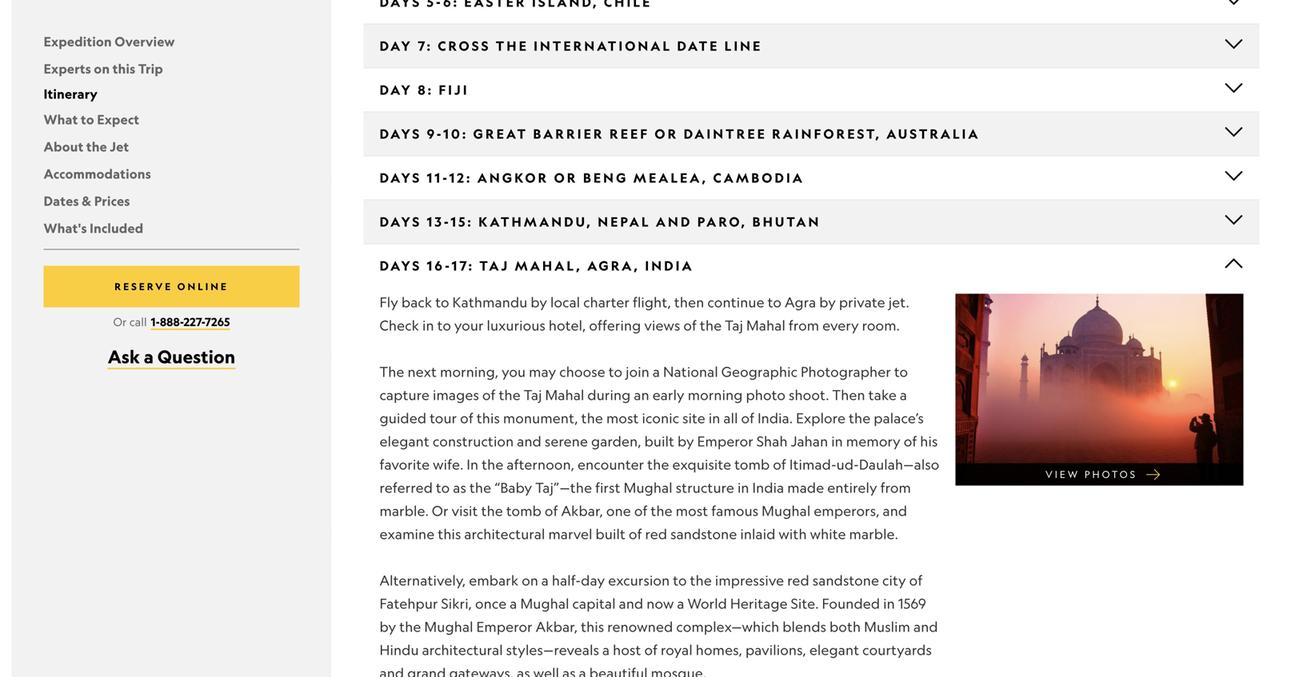 Task type: vqa. For each thing, say whether or not it's contained in the screenshot.
the bottommost the on
yes



Task type: describe. For each thing, give the bounding box(es) containing it.
of right the host
[[644, 642, 658, 659]]

charter
[[583, 294, 630, 311]]

what's included link
[[44, 220, 143, 236]]

pavilions,
[[746, 642, 806, 659]]

host
[[613, 642, 641, 659]]

1 horizontal spatial built
[[644, 433, 674, 450]]

dates & prices link
[[44, 193, 130, 209]]

view
[[1046, 469, 1080, 480]]

during
[[588, 387, 631, 404]]

embark
[[469, 572, 519, 589]]

join
[[626, 364, 650, 380]]

view itinerary info image inside chevron down icon dropdown button
[[1224, 0, 1244, 9]]

kathmandu
[[452, 294, 528, 311]]

to down wife.
[[436, 480, 450, 496]]

taj inside fly back to kathmandu by local charter flight, then continue to agra by private jet. check in to your luxurious hotel, offering views of the taj mahal from every room.
[[725, 317, 743, 334]]

to left agra
[[768, 294, 782, 311]]

referred
[[380, 480, 433, 496]]

elegant inside a half-day excursion to the impressive red sandstone city of fatehpur sikri, once a mughal capital and now a world heritage site. founded in 1569 by the mughal emperor akbar, this renowned complex—which blends both muslim and hindu architectural styles—reveals a host of royal homes, pavilions, elegant courtyards and grand gateways, as well as a beautiful mosque.
[[809, 642, 859, 659]]

your
[[454, 317, 484, 334]]

days for days 16-17:
[[380, 258, 422, 274]]

palace's
[[874, 410, 924, 427]]

and down the 1569 on the bottom of the page
[[914, 619, 938, 636]]

images
[[433, 387, 479, 404]]

jet.
[[889, 294, 909, 311]]

blends
[[783, 619, 826, 636]]

angkor
[[477, 170, 549, 186]]

arrow right new icon button for days 13-15: kathmandu, nepal and paro, bhutan
[[956, 247, 1244, 439]]

his
[[920, 433, 938, 450]]

international
[[534, 38, 672, 54]]

sikri,
[[441, 596, 472, 612]]

jet
[[110, 138, 129, 155]]

to inside a half-day excursion to the impressive red sandstone city of fatehpur sikri, once a mughal capital and now a world heritage site. founded in 1569 by the mughal emperor akbar, this renowned complex—which blends both muslim and hindu architectural styles—reveals a host of royal homes, pavilions, elegant courtyards and grand gateways, as well as a beautiful mosque.
[[673, 572, 687, 589]]

homes,
[[696, 642, 742, 659]]

experts on this trip
[[44, 60, 163, 77]]

fiji
[[439, 82, 469, 98]]

to left your
[[437, 317, 451, 334]]

an
[[634, 387, 649, 404]]

heritage
[[730, 596, 788, 612]]

all
[[724, 410, 738, 427]]

chevron down icon button
[[368, 0, 1256, 24]]

garden,
[[591, 433, 641, 450]]

may
[[529, 364, 556, 380]]

australia
[[887, 126, 980, 142]]

line
[[725, 38, 763, 54]]

reserve
[[114, 281, 173, 293]]

view photos
[[1046, 469, 1138, 480]]

arrow right new icon image for kathmandu, nepal and paro, bhutan
[[1146, 420, 1162, 436]]

itinerary link
[[44, 86, 98, 102]]

nepal
[[598, 214, 651, 230]]

view itinerary info image for cambodia
[[1224, 166, 1244, 185]]

of right tour
[[460, 410, 473, 427]]

by up 'every'
[[819, 294, 836, 311]]

days 9-10: great barrier reef or daintree rainforest, australia
[[380, 126, 980, 142]]

1 horizontal spatial as
[[517, 665, 530, 678]]

from inside fly back to kathmandu by local charter flight, then continue to agra by private jet. check in to your luxurious hotel, offering views of the taj mahal from every room.
[[789, 317, 819, 334]]

this inside a half-day excursion to the impressive red sandstone city of fatehpur sikri, once a mughal capital and now a world heritage site. founded in 1569 by the mughal emperor akbar, this renowned complex—which blends both muslim and hindu architectural styles—reveals a host of royal homes, pavilions, elegant courtyards and grand gateways, as well as a beautiful mosque.
[[581, 619, 604, 636]]

india.
[[758, 410, 793, 427]]

days for days 9-10:
[[380, 126, 422, 142]]

then
[[674, 294, 704, 311]]

continue
[[707, 294, 765, 311]]

overview
[[115, 33, 175, 50]]

experts
[[44, 60, 91, 77]]

of down the shah
[[773, 456, 786, 473]]

emperor inside the next morning, you may choose to join a national geographic photographer to capture images of the taj mahal during an early morning photo shoot. then take a guided tour of this monument, the most iconic site in all of india. explore the palace's elegant construction and serene garden, built by emperor shah jahan in memory of his favorite wife. in the afternoon, encounter the exquisite tomb of itimad-ud-daulah—also referred to as the "baby taj"—the first mughal structure in india made entirely from marble. or visit the tomb of akbar, one of the most famous mughal emperors, and examine this architectural marvel built of red sandstone inlaid with white marble.
[[697, 433, 753, 450]]

about the jet
[[44, 138, 129, 155]]

1-888-227-7265 link
[[151, 315, 230, 330]]

day 7: cross the international date line
[[380, 38, 763, 54]]

daulah—also
[[859, 456, 940, 473]]

made
[[787, 480, 824, 496]]

a right join
[[653, 364, 660, 380]]

1 vertical spatial most
[[676, 503, 708, 520]]

of inside fly back to kathmandu by local charter flight, then continue to agra by private jet. check in to your luxurious hotel, offering views of the taj mahal from every room.
[[683, 317, 697, 334]]

courtyards
[[863, 642, 932, 659]]

wife.
[[433, 456, 464, 473]]

emperors,
[[814, 503, 880, 520]]

17:
[[452, 258, 474, 274]]

next
[[408, 364, 437, 380]]

of right one
[[634, 503, 648, 520]]

reserve online link
[[44, 266, 300, 308]]

1 horizontal spatial on
[[522, 572, 538, 589]]

photos
[[1085, 469, 1138, 480]]

a inside ask a question button
[[144, 346, 154, 368]]

elegant inside the next morning, you may choose to join a national geographic photographer to capture images of the taj mahal during an early morning photo shoot. then take a guided tour of this monument, the most iconic site in all of india. explore the palace's elegant construction and serene garden, built by emperor shah jahan in memory of his favorite wife. in the afternoon, encounter the exquisite tomb of itimad-ud-daulah—also referred to as the "baby taj"—the first mughal structure in india made entirely from marble. or visit the tomb of akbar, one of the most famous mughal emperors, and examine this architectural marvel built of red sandstone inlaid with white marble.
[[380, 433, 430, 450]]

and down daulah—also
[[883, 503, 907, 520]]

the inside fly back to kathmandu by local charter flight, then continue to agra by private jet. check in to your luxurious hotel, offering views of the taj mahal from every room.
[[700, 317, 722, 334]]

luxurious
[[487, 317, 546, 334]]

inlaid
[[740, 526, 776, 543]]

expect
[[97, 111, 139, 128]]

0 vertical spatial or
[[655, 126, 679, 142]]

taj"—the
[[535, 480, 592, 496]]

paro,
[[697, 214, 747, 230]]

0 vertical spatial most
[[606, 410, 639, 427]]

this left trip at left
[[112, 60, 135, 77]]

day for day 8:
[[380, 82, 413, 98]]

taj inside the next morning, you may choose to join a national geographic photographer to capture images of the taj mahal during an early morning photo shoot. then take a guided tour of this monument, the most iconic site in all of india. explore the palace's elegant construction and serene garden, built by emperor shah jahan in memory of his favorite wife. in the afternoon, encounter the exquisite tomb of itimad-ud-daulah—also referred to as the "baby taj"—the first mughal structure in india made entirely from marble. or visit the tomb of akbar, one of the most famous mughal emperors, and examine this architectural marvel built of red sandstone inlaid with white marble.
[[524, 387, 542, 404]]

india
[[752, 480, 784, 496]]

back
[[402, 294, 432, 311]]

founded
[[822, 596, 880, 612]]

capital
[[572, 596, 616, 612]]

what
[[44, 111, 78, 128]]

sandstone inside the next morning, you may choose to join a national geographic photographer to capture images of the taj mahal during an early morning photo shoot. then take a guided tour of this monument, the most iconic site in all of india. explore the palace's elegant construction and serene garden, built by emperor shah jahan in memory of his favorite wife. in the afternoon, encounter the exquisite tomb of itimad-ud-daulah—also referred to as the "baby taj"—the first mughal structure in india made entirely from marble. or visit the tomb of akbar, one of the most famous mughal emperors, and examine this architectural marvel built of red sandstone inlaid with white marble.
[[670, 526, 737, 543]]

photographer
[[801, 364, 891, 380]]

marvel
[[548, 526, 592, 543]]

expedition overview
[[44, 33, 175, 50]]

what to expect
[[44, 111, 139, 128]]

included
[[90, 220, 143, 236]]

sandstone inside a half-day excursion to the impressive red sandstone city of fatehpur sikri, once a mughal capital and now a world heritage site. founded in 1569 by the mughal emperor akbar, this renowned complex—which blends both muslim and hindu architectural styles—reveals a host of royal homes, pavilions, elegant courtyards and grand gateways, as well as a beautiful mosque.
[[813, 572, 879, 589]]

1 view itinerary info image from the top
[[1224, 78, 1244, 97]]

4 arrow right new icon image from the top
[[1146, 467, 1162, 483]]

0 horizontal spatial or
[[554, 170, 578, 186]]

&
[[82, 193, 91, 209]]

morning,
[[440, 364, 499, 380]]

explore
[[796, 410, 846, 427]]

mahal inside the next morning, you may choose to join a national geographic photographer to capture images of the taj mahal during an early morning photo shoot. then take a guided tour of this monument, the most iconic site in all of india. explore the palace's elegant construction and serene garden, built by emperor shah jahan in memory of his favorite wife. in the afternoon, encounter the exquisite tomb of itimad-ud-daulah—also referred to as the "baby taj"—the first mughal structure in india made entirely from marble. or visit the tomb of akbar, one of the most famous mughal emperors, and examine this architectural marvel built of red sandstone inlaid with white marble.
[[545, 387, 584, 404]]

of left his
[[904, 433, 917, 450]]

of right the city
[[909, 572, 923, 589]]

private
[[839, 294, 885, 311]]

days 16-17: taj mahal, agra, india
[[380, 258, 694, 274]]

architectural inside the next morning, you may choose to join a national geographic photographer to capture images of the taj mahal during an early morning photo shoot. then take a guided tour of this monument, the most iconic site in all of india. explore the palace's elegant construction and serene garden, built by emperor shah jahan in memory of his favorite wife. in the afternoon, encounter the exquisite tomb of itimad-ud-daulah—also referred to as the "baby taj"—the first mughal structure in india made entirely from marble. or visit the tomb of akbar, one of the most famous mughal emperors, and examine this architectural marvel built of red sandstone inlaid with white marble.
[[464, 526, 545, 543]]

of down taj"—the
[[545, 503, 558, 520]]

red inside a half-day excursion to the impressive red sandstone city of fatehpur sikri, once a mughal capital and now a world heritage site. founded in 1569 by the mughal emperor akbar, this renowned complex—which blends both muslim and hindu architectural styles—reveals a host of royal homes, pavilions, elegant courtyards and grand gateways, as well as a beautiful mosque.
[[787, 572, 809, 589]]

take
[[869, 387, 897, 404]]

cross
[[438, 38, 491, 54]]

in inside fly back to kathmandu by local charter flight, then continue to agra by private jet. check in to your luxurious hotel, offering views of the taj mahal from every room.
[[422, 317, 434, 334]]

hotel,
[[549, 317, 586, 334]]

encounter
[[578, 456, 644, 473]]

7:
[[418, 38, 433, 54]]

early
[[653, 387, 685, 404]]

of right all
[[741, 410, 754, 427]]

arrow right new icon button for days 9-10: great barrier reef or daintree rainforest, australia
[[956, 159, 1244, 351]]



Task type: locate. For each thing, give the bounding box(es) containing it.
red up site.
[[787, 572, 809, 589]]

1 vertical spatial taj
[[524, 387, 542, 404]]

days for days 13-15:
[[380, 214, 422, 230]]

1 horizontal spatial tomb
[[735, 456, 770, 473]]

2 vertical spatial view itinerary info image
[[1224, 210, 1244, 229]]

1 arrow right new icon button from the top
[[956, 159, 1244, 351]]

construction
[[433, 433, 514, 450]]

examine
[[380, 526, 435, 543]]

mahal
[[746, 317, 786, 334], [545, 387, 584, 404]]

this
[[112, 60, 135, 77], [477, 410, 500, 427], [438, 526, 461, 543], [581, 619, 604, 636]]

a right 'once'
[[510, 596, 517, 612]]

1 day from the top
[[380, 38, 413, 54]]

1 vertical spatial view itinerary info image
[[1224, 34, 1244, 53]]

days for days 11-12:
[[380, 170, 422, 186]]

days 13-15: kathmandu, nepal and paro, bhutan
[[380, 214, 821, 230]]

0 vertical spatial sandstone
[[670, 526, 737, 543]]

emperor down all
[[697, 433, 753, 450]]

a left half-
[[541, 572, 549, 589]]

kathmandu,
[[479, 214, 593, 230]]

or left call
[[113, 315, 127, 329]]

flight,
[[633, 294, 671, 311]]

site
[[682, 410, 705, 427]]

shah
[[757, 433, 788, 450]]

architectural up gateways,
[[422, 642, 503, 659]]

1 vertical spatial from
[[880, 480, 911, 496]]

visit
[[452, 503, 478, 520]]

to right back
[[435, 294, 449, 311]]

ud-
[[837, 456, 859, 473]]

then
[[832, 387, 865, 404]]

emperor inside a half-day excursion to the impressive red sandstone city of fatehpur sikri, once a mughal capital and now a world heritage site. founded in 1569 by the mughal emperor akbar, this renowned complex—which blends both muslim and hindu architectural styles—reveals a host of royal homes, pavilions, elegant courtyards and grand gateways, as well as a beautiful mosque.
[[476, 619, 533, 636]]

mahal inside fly back to kathmandu by local charter flight, then continue to agra by private jet. check in to your luxurious hotel, offering views of the taj mahal from every room.
[[746, 317, 786, 334]]

2 arrow right new icon image from the top
[[1146, 376, 1162, 392]]

4 days from the top
[[380, 258, 422, 274]]

guided
[[380, 410, 427, 427]]

0 vertical spatial on
[[94, 60, 110, 77]]

2 view itinerary info image from the top
[[1224, 34, 1244, 53]]

as
[[453, 480, 466, 496], [517, 665, 530, 678], [562, 665, 576, 678]]

0 horizontal spatial most
[[606, 410, 639, 427]]

and down hindu
[[380, 665, 404, 678]]

0 vertical spatial view itinerary info image
[[1224, 0, 1244, 9]]

monument,
[[503, 410, 578, 427]]

view itinerary info image
[[1224, 0, 1244, 9], [1224, 34, 1244, 53], [1224, 122, 1244, 141]]

from down daulah—also
[[880, 480, 911, 496]]

once
[[475, 596, 507, 612]]

view itinerary info image for great barrier reef or daintree rainforest, australia
[[1224, 122, 1244, 141]]

sandstone down famous
[[670, 526, 737, 543]]

agra
[[785, 294, 816, 311]]

akbar,
[[561, 503, 603, 520], [536, 619, 578, 636]]

accommodations link
[[44, 166, 151, 182]]

views
[[644, 317, 680, 334]]

days left 9-
[[380, 126, 422, 142]]

a left the host
[[602, 642, 610, 659]]

9-
[[427, 126, 443, 142]]

0 horizontal spatial taj
[[524, 387, 542, 404]]

0 horizontal spatial built
[[596, 526, 626, 543]]

0 vertical spatial mahal
[[746, 317, 786, 334]]

as inside the next morning, you may choose to join a national geographic photographer to capture images of the taj mahal during an early morning photo shoot. then take a guided tour of this monument, the most iconic site in all of india. explore the palace's elegant construction and serene garden, built by emperor shah jahan in memory of his favorite wife. in the afternoon, encounter the exquisite tomb of itimad-ud-daulah—also referred to as the "baby taj"—the first mughal structure in india made entirely from marble. or visit the tomb of akbar, one of the most famous mughal emperors, and examine this architectural marvel built of red sandstone inlaid with white marble.
[[453, 480, 466, 496]]

emperor
[[697, 433, 753, 450], [476, 619, 533, 636]]

or
[[655, 126, 679, 142], [554, 170, 578, 186]]

grand
[[407, 665, 446, 678]]

ask a question
[[108, 346, 235, 368]]

1 horizontal spatial mahal
[[746, 317, 786, 334]]

mahal down continue
[[746, 317, 786, 334]]

1 arrow right new icon image from the top
[[1146, 332, 1162, 348]]

structure
[[676, 480, 734, 496]]

arrow right new icon image for angkor or beng mealea, cambodia
[[1146, 376, 1162, 392]]

taj
[[725, 317, 743, 334], [524, 387, 542, 404]]

fly
[[380, 294, 398, 311]]

0 horizontal spatial mahal
[[545, 387, 584, 404]]

local
[[550, 294, 580, 311]]

2 days from the top
[[380, 170, 422, 186]]

both
[[830, 619, 861, 636]]

mughal up with
[[762, 503, 811, 520]]

photo
[[746, 387, 786, 404]]

view itinerary info image
[[1224, 78, 1244, 97], [1224, 166, 1244, 185], [1224, 210, 1244, 229]]

1 vertical spatial tomb
[[506, 503, 542, 520]]

akbar, up marvel
[[561, 503, 603, 520]]

hindu
[[380, 642, 419, 659]]

2 horizontal spatial as
[[562, 665, 576, 678]]

arrow right new icon image
[[1146, 332, 1162, 348], [1146, 376, 1162, 392], [1146, 420, 1162, 436], [1146, 467, 1162, 483]]

0 vertical spatial from
[[789, 317, 819, 334]]

serene
[[545, 433, 588, 450]]

by up hindu
[[380, 619, 396, 636]]

impressive
[[715, 572, 784, 589]]

3 days from the top
[[380, 214, 422, 230]]

beautiful
[[589, 665, 648, 678]]

built down one
[[596, 526, 626, 543]]

in up ud- at the bottom right of page
[[831, 433, 843, 450]]

1 vertical spatial or
[[432, 503, 448, 520]]

marble. down 'referred'
[[380, 503, 429, 520]]

from
[[789, 317, 819, 334], [880, 480, 911, 496]]

great
[[473, 126, 528, 142]]

1 vertical spatial or
[[554, 170, 578, 186]]

0 vertical spatial elegant
[[380, 433, 430, 450]]

in down back
[[422, 317, 434, 334]]

1 vertical spatial emperor
[[476, 619, 533, 636]]

0 vertical spatial taj
[[725, 317, 743, 334]]

fatehpur
[[380, 596, 438, 612]]

most down structure
[[676, 503, 708, 520]]

on right embark on the left
[[522, 572, 538, 589]]

in
[[422, 317, 434, 334], [709, 410, 720, 427], [831, 433, 843, 450], [738, 480, 749, 496], [883, 596, 895, 612]]

2 arrow right new icon button from the top
[[956, 203, 1244, 395]]

by down site
[[678, 433, 694, 450]]

1 horizontal spatial most
[[676, 503, 708, 520]]

marble. down emperors,
[[849, 526, 898, 543]]

white
[[810, 526, 846, 543]]

1 horizontal spatial sandstone
[[813, 572, 879, 589]]

to left join
[[609, 364, 623, 380]]

hide itinerary info image
[[1224, 254, 1244, 273]]

mahal down the 'choose'
[[545, 387, 584, 404]]

0 horizontal spatial from
[[789, 317, 819, 334]]

1 vertical spatial red
[[787, 572, 809, 589]]

most up garden,
[[606, 410, 639, 427]]

mughal down sikri,
[[424, 619, 473, 636]]

days up fly
[[380, 258, 422, 274]]

1 vertical spatial marble.
[[849, 526, 898, 543]]

architectural inside a half-day excursion to the impressive red sandstone city of fatehpur sikri, once a mughal capital and now a world heritage site. founded in 1569 by the mughal emperor akbar, this renowned complex—which blends both muslim and hindu architectural styles—reveals a host of royal homes, pavilions, elegant courtyards and grand gateways, as well as a beautiful mosque.
[[422, 642, 503, 659]]

3 arrow right new icon button from the top
[[956, 247, 1244, 439]]

akbar, inside a half-day excursion to the impressive red sandstone city of fatehpur sikri, once a mughal capital and now a world heritage site. founded in 1569 by the mughal emperor akbar, this renowned complex—which blends both muslim and hindu architectural styles—reveals a host of royal homes, pavilions, elegant courtyards and grand gateways, as well as a beautiful mosque.
[[536, 619, 578, 636]]

taj down continue
[[725, 317, 743, 334]]

or inside the next morning, you may choose to join a national geographic photographer to capture images of the taj mahal during an early morning photo shoot. then take a guided tour of this monument, the most iconic site in all of india. explore the palace's elegant construction and serene garden, built by emperor shah jahan in memory of his favorite wife. in the afternoon, encounter the exquisite tomb of itimad-ud-daulah—also referred to as the "baby taj"—the first mughal structure in india made entirely from marble. or visit the tomb of akbar, one of the most famous mughal emperors, and examine this architectural marvel built of red sandstone inlaid with white marble.
[[432, 503, 448, 520]]

1 days from the top
[[380, 126, 422, 142]]

gateways,
[[449, 665, 514, 678]]

1569
[[898, 596, 926, 612]]

0 vertical spatial architectural
[[464, 526, 545, 543]]

from inside the next morning, you may choose to join a national geographic photographer to capture images of the taj mahal during an early morning photo shoot. then take a guided tour of this monument, the most iconic site in all of india. explore the palace's elegant construction and serene garden, built by emperor shah jahan in memory of his favorite wife. in the afternoon, encounter the exquisite tomb of itimad-ud-daulah—also referred to as the "baby taj"—the first mughal structure in india made entirely from marble. or visit the tomb of akbar, one of the most famous mughal emperors, and examine this architectural marvel built of red sandstone inlaid with white marble.
[[880, 480, 911, 496]]

days left 11-
[[380, 170, 422, 186]]

online
[[177, 281, 229, 293]]

elegant up favorite
[[380, 433, 430, 450]]

1 vertical spatial sandstone
[[813, 572, 879, 589]]

itimad-
[[789, 456, 837, 473]]

the next morning, you may choose to join a national geographic photographer to capture images of the taj mahal during an early morning photo shoot. then take a guided tour of this monument, the most iconic site in all of india. explore the palace's elegant construction and serene garden, built by emperor shah jahan in memory of his favorite wife. in the afternoon, encounter the exquisite tomb of itimad-ud-daulah—also referred to as the "baby taj"—the first mughal structure in india made entirely from marble. or visit the tomb of akbar, one of the most famous mughal emperors, and examine this architectural marvel built of red sandstone inlaid with white marble.
[[380, 364, 940, 543]]

view itinerary info image for cross the international date line
[[1224, 34, 1244, 53]]

half-
[[552, 572, 581, 589]]

0 horizontal spatial red
[[645, 526, 667, 543]]

arrow right new icon image for great barrier reef or daintree rainforest, australia
[[1146, 332, 1162, 348]]

1 vertical spatial day
[[380, 82, 413, 98]]

0 vertical spatial built
[[644, 433, 674, 450]]

mughal up one
[[624, 480, 673, 496]]

1 vertical spatial on
[[522, 572, 538, 589]]

as up visit
[[453, 480, 466, 496]]

to
[[81, 111, 94, 128], [435, 294, 449, 311], [768, 294, 782, 311], [437, 317, 451, 334], [609, 364, 623, 380], [894, 364, 908, 380], [436, 480, 450, 496], [673, 572, 687, 589]]

0 horizontal spatial on
[[94, 60, 110, 77]]

first
[[595, 480, 621, 496]]

0 horizontal spatial as
[[453, 480, 466, 496]]

what's included
[[44, 220, 143, 236]]

15:
[[451, 214, 473, 230]]

day left the 8:
[[380, 82, 413, 98]]

akbar, up styles—reveals
[[536, 619, 578, 636]]

morning
[[688, 387, 743, 404]]

this down capital
[[581, 619, 604, 636]]

tomb down "baby
[[506, 503, 542, 520]]

0 vertical spatial or
[[113, 315, 127, 329]]

red inside the next morning, you may choose to join a national geographic photographer to capture images of the taj mahal during an early morning photo shoot. then take a guided tour of this monument, the most iconic site in all of india. explore the palace's elegant construction and serene garden, built by emperor shah jahan in memory of his favorite wife. in the afternoon, encounter the exquisite tomb of itimad-ud-daulah—also referred to as the "baby taj"—the first mughal structure in india made entirely from marble. or visit the tomb of akbar, one of the most famous mughal emperors, and examine this architectural marvel built of red sandstone inlaid with white marble.
[[645, 526, 667, 543]]

this up construction
[[477, 410, 500, 427]]

0 horizontal spatial elegant
[[380, 433, 430, 450]]

to up now at the bottom of the page
[[673, 572, 687, 589]]

0 vertical spatial emperor
[[697, 433, 753, 450]]

1 vertical spatial architectural
[[422, 642, 503, 659]]

0 vertical spatial day
[[380, 38, 413, 54]]

3 arrow right new icon image from the top
[[1146, 420, 1162, 436]]

and up afternoon,
[[517, 433, 542, 450]]

a right ask
[[144, 346, 154, 368]]

days 11-12: angkor or beng mealea, cambodia
[[380, 170, 805, 186]]

arrow right new icon button for days 11-12: angkor or beng mealea, cambodia
[[956, 203, 1244, 395]]

1 vertical spatial akbar,
[[536, 619, 578, 636]]

1 view itinerary info image from the top
[[1224, 0, 1244, 9]]

red up excursion
[[645, 526, 667, 543]]

agra,
[[587, 258, 640, 274]]

13-
[[427, 214, 451, 230]]

days left 13-
[[380, 214, 422, 230]]

complex—which
[[676, 619, 779, 636]]

0 horizontal spatial emperor
[[476, 619, 533, 636]]

2 day from the top
[[380, 82, 413, 98]]

1 vertical spatial built
[[596, 526, 626, 543]]

a right now at the bottom of the page
[[677, 596, 684, 612]]

elegant down both
[[809, 642, 859, 659]]

architectural down visit
[[464, 526, 545, 543]]

akbar, inside the next morning, you may choose to join a national geographic photographer to capture images of the taj mahal during an early morning photo shoot. then take a guided tour of this monument, the most iconic site in all of india. explore the palace's elegant construction and serene garden, built by emperor shah jahan in memory of his favorite wife. in the afternoon, encounter the exquisite tomb of itimad-ud-daulah—also referred to as the "baby taj"—the first mughal structure in india made entirely from marble. or visit the tomb of akbar, one of the most famous mughal emperors, and examine this architectural marvel built of red sandstone inlaid with white marble.
[[561, 503, 603, 520]]

check
[[380, 317, 419, 334]]

1 vertical spatial mahal
[[545, 387, 584, 404]]

or left visit
[[432, 503, 448, 520]]

tomb up india
[[735, 456, 770, 473]]

day for day 7:
[[380, 38, 413, 54]]

to right "what"
[[81, 111, 94, 128]]

built down iconic
[[644, 433, 674, 450]]

3 view itinerary info image from the top
[[1224, 210, 1244, 229]]

famous
[[711, 503, 759, 520]]

entirely
[[827, 480, 877, 496]]

taj up monument,
[[524, 387, 542, 404]]

a half-day excursion to the impressive red sandstone city of fatehpur sikri, once a mughal capital and now a world heritage site. founded in 1569 by the mughal emperor akbar, this renowned complex—which blends both muslim and hindu architectural styles—reveals a host of royal homes, pavilions, elegant courtyards and grand gateways, as well as a beautiful mosque.
[[380, 572, 938, 678]]

mughal down half-
[[520, 596, 569, 612]]

1 horizontal spatial red
[[787, 572, 809, 589]]

0 vertical spatial tomb
[[735, 456, 770, 473]]

0 horizontal spatial sandstone
[[670, 526, 737, 543]]

by left local at top left
[[531, 294, 547, 311]]

0 horizontal spatial marble.
[[380, 503, 429, 520]]

one
[[606, 503, 631, 520]]

and down excursion
[[619, 596, 643, 612]]

of down one
[[629, 526, 642, 543]]

taj
[[479, 258, 510, 274]]

0 vertical spatial akbar,
[[561, 503, 603, 520]]

1 horizontal spatial taj
[[725, 317, 743, 334]]

3 view itinerary info image from the top
[[1224, 122, 1244, 141]]

in up famous
[[738, 480, 749, 496]]

in inside a half-day excursion to the impressive red sandstone city of fatehpur sikri, once a mughal capital and now a world heritage site. founded in 1569 by the mughal emperor akbar, this renowned complex—which blends both muslim and hindu architectural styles—reveals a host of royal homes, pavilions, elegant courtyards and grand gateways, as well as a beautiful mosque.
[[883, 596, 895, 612]]

0 vertical spatial view itinerary info image
[[1224, 78, 1244, 97]]

2 vertical spatial view itinerary info image
[[1224, 122, 1244, 141]]

by inside a half-day excursion to the impressive red sandstone city of fatehpur sikri, once a mughal capital and now a world heritage site. founded in 1569 by the mughal emperor akbar, this renowned complex—which blends both muslim and hindu architectural styles—reveals a host of royal homes, pavilions, elegant courtyards and grand gateways, as well as a beautiful mosque.
[[380, 619, 396, 636]]

and
[[656, 214, 692, 230]]

day left 7:
[[380, 38, 413, 54]]

1 horizontal spatial marble.
[[849, 526, 898, 543]]

this down visit
[[438, 526, 461, 543]]

alternatively, embark on
[[380, 572, 538, 589]]

ask a question button
[[108, 346, 235, 370]]

call
[[129, 315, 147, 329]]

from down agra
[[789, 317, 819, 334]]

to up take
[[894, 364, 908, 380]]

1 horizontal spatial or
[[432, 503, 448, 520]]

a left beautiful
[[579, 665, 586, 678]]

0 horizontal spatial tomb
[[506, 503, 542, 520]]

in left the 1569 on the bottom of the page
[[883, 596, 895, 612]]

by inside the next morning, you may choose to join a national geographic photographer to capture images of the taj mahal during an early morning photo shoot. then take a guided tour of this monument, the most iconic site in all of india. explore the palace's elegant construction and serene garden, built by emperor shah jahan in memory of his favorite wife. in the afternoon, encounter the exquisite tomb of itimad-ud-daulah—also referred to as the "baby taj"—the first mughal structure in india made entirely from marble. or visit the tomb of akbar, one of the most famous mughal emperors, and examine this architectural marvel built of red sandstone inlaid with white marble.
[[678, 433, 694, 450]]

1 horizontal spatial from
[[880, 480, 911, 496]]

national
[[663, 364, 718, 380]]

in left all
[[709, 410, 720, 427]]

of down morning,
[[482, 387, 496, 404]]

sandstone up the founded
[[813, 572, 879, 589]]

marble.
[[380, 503, 429, 520], [849, 526, 898, 543]]

0 vertical spatial marble.
[[380, 503, 429, 520]]

barrier
[[533, 126, 605, 142]]

1 vertical spatial view itinerary info image
[[1224, 166, 1244, 185]]

emperor down 'once'
[[476, 619, 533, 636]]

about the jet link
[[44, 138, 129, 155]]

choose
[[559, 364, 605, 380]]

on
[[94, 60, 110, 77], [522, 572, 538, 589]]

as right "well"
[[562, 665, 576, 678]]

0 horizontal spatial or
[[113, 315, 127, 329]]

on down expedition overview
[[94, 60, 110, 77]]

a right take
[[900, 387, 907, 404]]

or left beng at the left top of page
[[554, 170, 578, 186]]

1 horizontal spatial or
[[655, 126, 679, 142]]

1 vertical spatial elegant
[[809, 642, 859, 659]]

elegant
[[380, 433, 430, 450], [809, 642, 859, 659]]

2 view itinerary info image from the top
[[1224, 166, 1244, 185]]

muslim
[[864, 619, 910, 636]]

atw 16.jpg image
[[956, 294, 1244, 486]]

tour
[[430, 410, 457, 427]]

of down then
[[683, 317, 697, 334]]

by
[[531, 294, 547, 311], [819, 294, 836, 311], [678, 433, 694, 450], [380, 619, 396, 636]]

"baby
[[495, 480, 532, 496]]

reserve online
[[114, 281, 229, 293]]

india
[[645, 258, 694, 274]]

view itinerary info image for bhutan
[[1224, 210, 1244, 229]]

or right reef
[[655, 126, 679, 142]]

0 vertical spatial red
[[645, 526, 667, 543]]

as left "well"
[[517, 665, 530, 678]]

or inside or call 1-888-227-7265
[[113, 315, 127, 329]]

1 horizontal spatial elegant
[[809, 642, 859, 659]]

1 horizontal spatial emperor
[[697, 433, 753, 450]]



